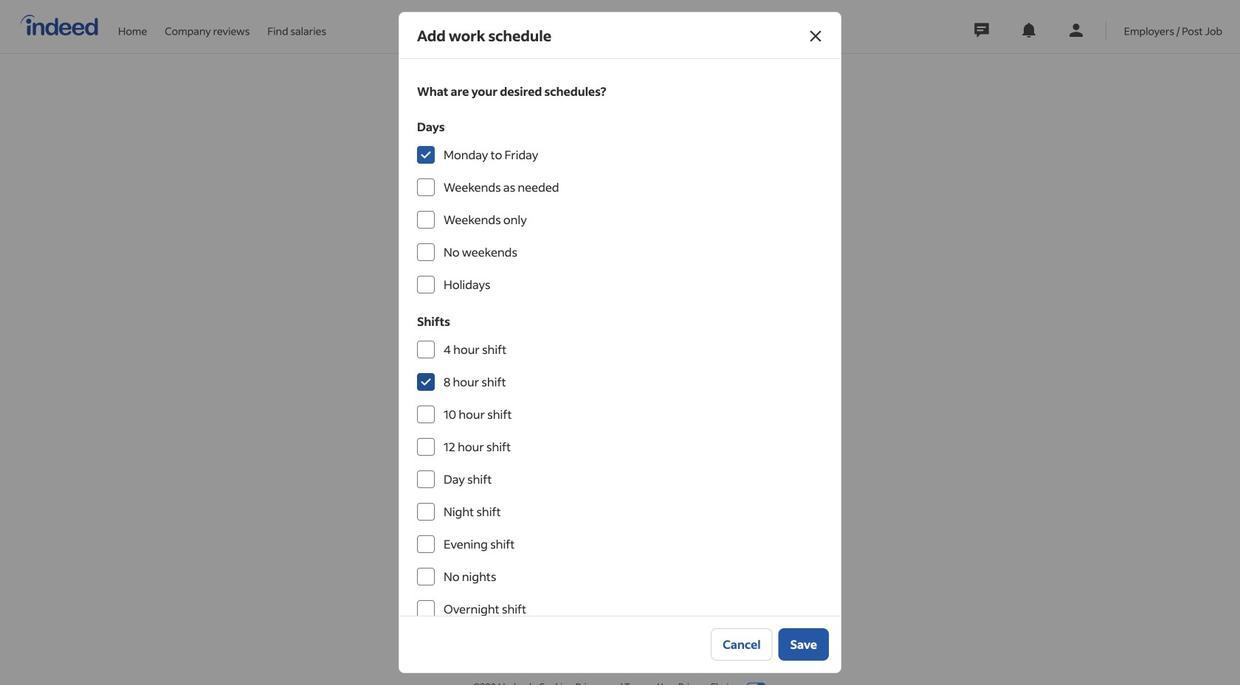 Task type: locate. For each thing, give the bounding box(es) containing it.
add work schedule image
[[410, 453, 427, 475]]

None checkbox
[[417, 179, 435, 196], [417, 341, 435, 359], [417, 406, 435, 424], [417, 438, 435, 456], [417, 471, 435, 489], [417, 503, 435, 521], [417, 536, 435, 554], [417, 601, 435, 619], [417, 179, 435, 196], [417, 341, 435, 359], [417, 406, 435, 424], [417, 438, 435, 456], [417, 471, 435, 489], [417, 503, 435, 521], [417, 536, 435, 554], [417, 601, 435, 619]]

dialog
[[399, 12, 841, 686]]

None checkbox
[[417, 146, 435, 164], [417, 211, 435, 229], [417, 244, 435, 261], [417, 276, 435, 294], [417, 373, 435, 391], [417, 568, 435, 586], [417, 146, 435, 164], [417, 211, 435, 229], [417, 244, 435, 261], [417, 276, 435, 294], [417, 373, 435, 391], [417, 568, 435, 586]]



Task type: describe. For each thing, give the bounding box(es) containing it.
close image
[[807, 27, 824, 45]]

shifts element
[[417, 313, 823, 658]]

what are your desired schedules? element
[[417, 112, 835, 686]]

days element
[[417, 118, 823, 301]]



Task type: vqa. For each thing, say whether or not it's contained in the screenshot.
"Close" Image at the top right
yes



